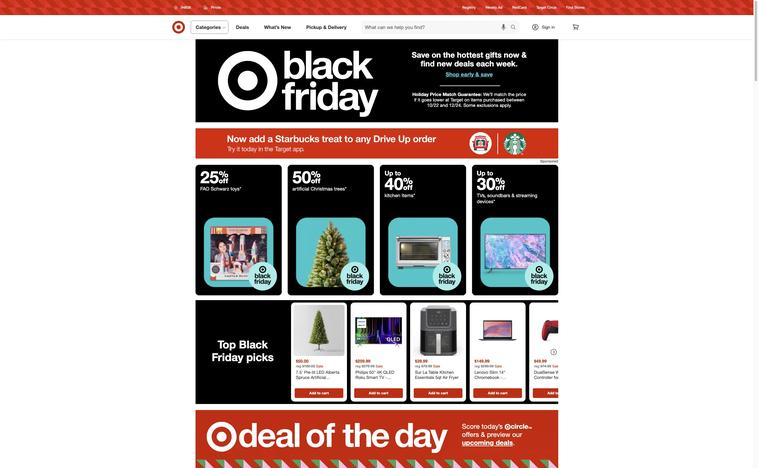 Task type: vqa. For each thing, say whether or not it's contained in the screenshot.


Task type: describe. For each thing, give the bounding box(es) containing it.
target inside we'll match the price if it goes lower at target on items purchased between 10/22 and 12/24. some exclusions apply.
[[451, 97, 463, 103]]

roku
[[356, 375, 365, 381]]

up for 30
[[477, 169, 486, 177]]

add to cart button for $149.99
[[474, 389, 522, 399]]

cart for $49.99
[[560, 391, 567, 396]]

$50.00 reg $100.00 sale
[[296, 359, 323, 369]]

to for $149.99
[[496, 391, 500, 396]]

la
[[423, 370, 427, 375]]

$299.99
[[481, 364, 494, 369]]

fao
[[200, 186, 210, 192]]

trees*
[[334, 186, 347, 192]]

target circle
[[537, 5, 557, 10]]

special
[[356, 386, 370, 391]]

search button
[[508, 21, 523, 35]]

up to for 30
[[477, 169, 494, 177]]

red
[[534, 386, 542, 391]]

.
[[513, 439, 515, 447]]

early
[[461, 71, 474, 78]]

10/22
[[427, 103, 439, 108]]

target black friday image for artificial christmas trees*
[[288, 210, 374, 296]]

holiday
[[413, 92, 429, 97]]

volcanic
[[563, 381, 579, 386]]

if
[[414, 97, 417, 103]]

sign
[[542, 25, 551, 30]]

playstation
[[534, 381, 556, 386]]

top
[[218, 339, 236, 352]]

save
[[412, 50, 430, 60]]

on inside save on the hottest gifts now & find new deals each week.
[[432, 50, 441, 60]]

$39.99 reg $79.99 sale sur la table kitchen essentials 5qt air fryer
[[415, 359, 459, 381]]

target deal of the day image
[[196, 411, 559, 469]]

sale for $149.99
[[495, 364, 502, 369]]

kitchen
[[385, 193, 401, 199]]

advertisement region
[[196, 129, 559, 159]]

philips
[[356, 370, 368, 375]]

guarantee:
[[458, 92, 482, 97]]

tm
[[529, 427, 532, 430]]

add to cart for $50.00
[[309, 391, 329, 396]]

delivery
[[328, 24, 347, 30]]

add to cart for $49.99
[[548, 391, 567, 396]]

what's new
[[264, 24, 291, 30]]

weekly
[[486, 5, 497, 10]]

our
[[513, 431, 523, 439]]

add for $50.00
[[309, 391, 316, 396]]

up for 40
[[385, 169, 394, 177]]

cart for $50.00
[[322, 391, 329, 396]]

to for $49.99
[[556, 391, 559, 396]]

- inside $49.99 reg $74.99 sale dualsense wireless controller for playstation 5 - volcanic red
[[560, 381, 562, 386]]

pinole
[[211, 5, 221, 10]]

the for match
[[508, 92, 515, 97]]

deals
[[236, 24, 249, 30]]

circle
[[511, 423, 529, 431]]

redcard link
[[513, 5, 527, 10]]

$149.99 reg $299.99 sale
[[475, 359, 502, 369]]

0 vertical spatial target
[[537, 5, 547, 10]]

circle
[[548, 5, 557, 10]]

match
[[443, 92, 457, 97]]

up to for 40
[[385, 169, 401, 177]]

add for $39.99
[[429, 391, 435, 396]]

find stores link
[[567, 5, 585, 10]]

sale for $259.99
[[376, 364, 383, 369]]

on inside we'll match the price if it goes lower at target on items purchased between 10/22 and 12/24. some exclusions apply.
[[465, 97, 470, 103]]

$279.99
[[362, 364, 375, 369]]

add to cart button for $49.99
[[533, 389, 582, 399]]

& inside score today's ◎ circle tm offers & preview our upcoming deals .
[[481, 431, 486, 439]]

shop early & save
[[446, 71, 493, 78]]

deals inside score today's ◎ circle tm offers & preview our upcoming deals .
[[496, 439, 513, 447]]

stores
[[575, 5, 585, 10]]

essentials
[[415, 375, 434, 381]]

$74.99
[[541, 364, 552, 369]]

target black friday image for fao schwarz toys*
[[196, 210, 282, 296]]

lenovo slim 14" chromebook - mediatek processor - 4gb ram - 64gb flash storage - blue (82xj002dus) image
[[472, 306, 523, 357]]

kitchen
[[440, 370, 454, 375]]

at
[[446, 97, 450, 103]]

and
[[440, 103, 448, 108]]

cart for $259.99
[[381, 391, 388, 396]]

◎
[[505, 424, 511, 431]]

between
[[507, 97, 525, 103]]

25
[[200, 167, 229, 188]]

pinole button
[[200, 2, 225, 13]]

lower
[[433, 97, 444, 103]]

in
[[552, 25, 555, 30]]

controller
[[534, 375, 553, 381]]

fryer
[[449, 375, 459, 381]]

table
[[429, 370, 439, 375]]

redcard
[[513, 5, 527, 10]]

it
[[418, 97, 421, 103]]

add to cart button for $259.99
[[354, 389, 403, 399]]

find stores
[[567, 5, 585, 10]]

sur
[[415, 370, 422, 375]]

& left save
[[476, 71, 480, 78]]

$50.00
[[296, 359, 309, 364]]

what's
[[264, 24, 280, 30]]

find
[[421, 59, 435, 68]]

add to cart for $149.99
[[488, 391, 508, 396]]

50pul7973/f7
[[356, 381, 384, 386]]

streaming
[[516, 193, 538, 199]]

reg for $49.99
[[534, 364, 540, 369]]

add to cart button for $39.99
[[414, 389, 463, 399]]

wireless
[[556, 370, 572, 375]]

reg for $50.00
[[296, 364, 301, 369]]

reg for $259.99
[[356, 364, 361, 369]]

kitchen items*
[[385, 193, 416, 199]]

devices*
[[477, 199, 496, 205]]

top black friday picks
[[212, 339, 274, 364]]

50 artificial christmas trees*
[[293, 167, 347, 192]]

add for $259.99
[[369, 391, 376, 396]]

week.
[[497, 59, 518, 68]]

christmas
[[311, 186, 333, 192]]

sale for $49.99
[[553, 364, 560, 369]]

search
[[508, 25, 523, 31]]

add to cart for $259.99
[[369, 391, 388, 396]]

to for $39.99
[[436, 391, 440, 396]]

registry
[[463, 5, 476, 10]]

hottest
[[457, 50, 484, 60]]

philips 50" 4k qled roku smart tv - 50pul7973/f7 - special purchase image
[[353, 306, 404, 357]]

some
[[464, 103, 476, 108]]

new
[[281, 24, 291, 30]]

add to cart for $39.99
[[429, 391, 448, 396]]

add to cart button for $50.00
[[295, 389, 343, 399]]

7.5' pre-lit led alberta spruce artificial christmas tree warm white lights - wondershop™ image
[[294, 306, 345, 357]]



Task type: locate. For each thing, give the bounding box(es) containing it.
we'll match the price if it goes lower at target on items purchased between 10/22 and 12/24. some exclusions apply.
[[414, 92, 527, 108]]

add down purchase
[[369, 391, 376, 396]]

add to cart button down 50pul7973/f7
[[354, 389, 403, 399]]

we'll
[[484, 92, 493, 97]]

sale right $100.00
[[316, 364, 323, 369]]

up to up the tvs,
[[477, 169, 494, 177]]

sign in link
[[527, 21, 565, 34]]

50
[[293, 167, 321, 188]]

5qt
[[435, 375, 442, 381]]

2 up to from the left
[[477, 169, 494, 177]]

up up "kitchen"
[[385, 169, 394, 177]]

sign in
[[542, 25, 555, 30]]

sale up table
[[433, 364, 440, 369]]

1 reg from the left
[[296, 364, 301, 369]]

4 add to cart button from the left
[[474, 389, 522, 399]]

black friday deals image
[[196, 39, 559, 123]]

reg inside $39.99 reg $79.99 sale sur la table kitchen essentials 5qt air fryer
[[415, 364, 420, 369]]

friday
[[212, 351, 243, 364]]

target black friday image
[[196, 210, 282, 296], [288, 210, 374, 296], [380, 210, 466, 296], [472, 210, 559, 296]]

sale inside $39.99 reg $79.99 sale sur la table kitchen essentials 5qt air fryer
[[433, 364, 440, 369]]

reg down $259.99 at left
[[356, 364, 361, 369]]

add down $100.00
[[309, 391, 316, 396]]

black
[[239, 339, 268, 352]]

price
[[430, 92, 442, 97]]

4 sale from the left
[[495, 364, 502, 369]]

- up purchase
[[385, 381, 387, 386]]

1 cart from the left
[[322, 391, 329, 396]]

4 target black friday image from the left
[[472, 210, 559, 296]]

3 add to cart from the left
[[429, 391, 448, 396]]

deals up 'early'
[[455, 59, 474, 68]]

add down the "essentials"
[[429, 391, 435, 396]]

new
[[437, 59, 452, 68]]

reg down $50.00
[[296, 364, 301, 369]]

3 cart from the left
[[441, 391, 448, 396]]

4 reg from the left
[[475, 364, 480, 369]]

1 sale from the left
[[316, 364, 323, 369]]

4 cart from the left
[[501, 391, 508, 396]]

sale right '$299.99'
[[495, 364, 502, 369]]

$149.99
[[475, 359, 490, 364]]

5 cart from the left
[[560, 391, 567, 396]]

0 horizontal spatial the
[[443, 50, 455, 60]]

add to cart button down the 5qt at the bottom of the page
[[414, 389, 463, 399]]

sale inside $259.99 reg $279.99 sale philips 50" 4k qled roku smart tv - 50pul7973/f7 - special purchase
[[376, 364, 383, 369]]

1 horizontal spatial deals
[[496, 439, 513, 447]]

the left "price"
[[508, 92, 515, 97]]

- right 5 at the bottom of page
[[560, 381, 562, 386]]

1 horizontal spatial on
[[465, 97, 470, 103]]

sale inside $149.99 reg $299.99 sale
[[495, 364, 502, 369]]

gifts
[[486, 50, 502, 60]]

1 horizontal spatial up
[[477, 169, 486, 177]]

add to cart button down '$299.99'
[[474, 389, 522, 399]]

1 horizontal spatial target
[[537, 5, 547, 10]]

dualsense wireless controller for playstation 5 - volcanic red image
[[532, 306, 583, 357]]

each
[[477, 59, 494, 68]]

exclusions
[[477, 103, 499, 108]]

artificial
[[293, 186, 310, 192]]

carousel region
[[196, 301, 585, 411]]

target black friday image for kitchen items*
[[380, 210, 466, 296]]

deals link
[[231, 21, 257, 34]]

deals
[[455, 59, 474, 68], [496, 439, 513, 447]]

cart for $149.99
[[501, 391, 508, 396]]

now
[[504, 50, 520, 60]]

purchased
[[484, 97, 506, 103]]

sale inside $50.00 reg $100.00 sale
[[316, 364, 323, 369]]

the
[[443, 50, 455, 60], [508, 92, 515, 97]]

ad
[[498, 5, 503, 10]]

sale up the 4k
[[376, 364, 383, 369]]

0 horizontal spatial deals
[[455, 59, 474, 68]]

upcoming
[[462, 439, 494, 447]]

2 target black friday image from the left
[[288, 210, 374, 296]]

0 horizontal spatial up to
[[385, 169, 401, 177]]

the inside we'll match the price if it goes lower at target on items purchased between 10/22 and 12/24. some exclusions apply.
[[508, 92, 515, 97]]

2 add from the left
[[369, 391, 376, 396]]

add down playstation at the right bottom of page
[[548, 391, 555, 396]]

& inside save on the hottest gifts now & find new deals each week.
[[522, 50, 527, 60]]

target right the "at"
[[451, 97, 463, 103]]

0 horizontal spatial up
[[385, 169, 394, 177]]

5 add from the left
[[548, 391, 555, 396]]

target black friday image for tvs, soundbars & streaming devices*
[[472, 210, 559, 296]]

items
[[471, 97, 482, 103]]

$259.99
[[356, 359, 371, 364]]

sale for $50.00
[[316, 364, 323, 369]]

deals inside save on the hottest gifts now & find new deals each week.
[[455, 59, 474, 68]]

score
[[462, 423, 480, 431]]

50"
[[369, 370, 376, 375]]

target left the circle
[[537, 5, 547, 10]]

add to cart down 5 at the bottom of page
[[548, 391, 567, 396]]

5 add to cart from the left
[[548, 391, 567, 396]]

$79.99
[[421, 364, 432, 369]]

4 add from the left
[[488, 391, 495, 396]]

2 cart from the left
[[381, 391, 388, 396]]

dualsense
[[534, 370, 555, 375]]

reg inside $259.99 reg $279.99 sale philips 50" 4k qled roku smart tv - 50pul7973/f7 - special purchase
[[356, 364, 361, 369]]

tv
[[379, 375, 384, 381]]

save
[[481, 71, 493, 78]]

categories
[[196, 24, 221, 30]]

1 add from the left
[[309, 391, 316, 396]]

purchase
[[371, 386, 389, 391]]

shop
[[446, 71, 460, 78]]

0 vertical spatial the
[[443, 50, 455, 60]]

1 horizontal spatial up to
[[477, 169, 494, 177]]

30
[[477, 174, 505, 194]]

the up the shop
[[443, 50, 455, 60]]

1 vertical spatial target
[[451, 97, 463, 103]]

to for $259.99
[[377, 391, 380, 396]]

2 up from the left
[[477, 169, 486, 177]]

& right offers
[[481, 431, 486, 439]]

the inside save on the hottest gifts now & find new deals each week.
[[443, 50, 455, 60]]

reg inside $149.99 reg $299.99 sale
[[475, 364, 480, 369]]

reg for $39.99
[[415, 364, 420, 369]]

2 add to cart from the left
[[369, 391, 388, 396]]

target circle link
[[537, 5, 557, 10]]

preview
[[487, 431, 511, 439]]

on left items
[[465, 97, 470, 103]]

reg inside $50.00 reg $100.00 sale
[[296, 364, 301, 369]]

save on the hottest gifts now & find new deals each week.
[[412, 50, 527, 68]]

1 vertical spatial the
[[508, 92, 515, 97]]

& right now
[[522, 50, 527, 60]]

up to
[[385, 169, 401, 177], [477, 169, 494, 177]]

40
[[385, 174, 413, 194]]

add down '$299.99'
[[488, 391, 495, 396]]

schwarz
[[211, 186, 229, 192]]

add to cart button
[[295, 389, 343, 399], [354, 389, 403, 399], [414, 389, 463, 399], [474, 389, 522, 399], [533, 389, 582, 399]]

& inside the tvs, soundbars & streaming devices*
[[512, 193, 515, 199]]

add to cart button down 5 at the bottom of page
[[533, 389, 582, 399]]

cart
[[322, 391, 329, 396], [381, 391, 388, 396], [441, 391, 448, 396], [501, 391, 508, 396], [560, 391, 567, 396]]

1 add to cart from the left
[[309, 391, 329, 396]]

3 sale from the left
[[433, 364, 440, 369]]

1 up to from the left
[[385, 169, 401, 177]]

smart
[[366, 375, 378, 381]]

reg down $149.99
[[475, 364, 480, 369]]

0 vertical spatial deals
[[455, 59, 474, 68]]

$49.99
[[534, 359, 547, 364]]

1 vertical spatial on
[[465, 97, 470, 103]]

25 fao schwarz toys*
[[200, 167, 241, 192]]

94806
[[181, 5, 191, 10]]

& left streaming at the top right
[[512, 193, 515, 199]]

sale inside $49.99 reg $74.99 sale dualsense wireless controller for playstation 5 - volcanic red
[[553, 364, 560, 369]]

1 up from the left
[[385, 169, 394, 177]]

94806 button
[[170, 2, 197, 13]]

soundbars
[[488, 193, 511, 199]]

reg down $49.99
[[534, 364, 540, 369]]

add to cart down purchase
[[369, 391, 388, 396]]

cart for $39.99
[[441, 391, 448, 396]]

holiday price match guarantee:
[[413, 92, 482, 97]]

1 target black friday image from the left
[[196, 210, 282, 296]]

3 add from the left
[[429, 391, 435, 396]]

sale for $39.99
[[433, 364, 440, 369]]

add for $49.99
[[548, 391, 555, 396]]

add to cart down the 5qt at the bottom of the page
[[429, 391, 448, 396]]

goes
[[422, 97, 432, 103]]

add to cart
[[309, 391, 329, 396], [369, 391, 388, 396], [429, 391, 448, 396], [488, 391, 508, 396], [548, 391, 567, 396]]

4 add to cart from the left
[[488, 391, 508, 396]]

1 vertical spatial deals
[[496, 439, 513, 447]]

What can we help you find? suggestions appear below search field
[[362, 21, 512, 34]]

5 sale from the left
[[553, 364, 560, 369]]

add to cart down '$299.99'
[[488, 391, 508, 396]]

to
[[395, 169, 401, 177], [488, 169, 494, 177], [317, 391, 321, 396], [377, 391, 380, 396], [436, 391, 440, 396], [496, 391, 500, 396], [556, 391, 559, 396]]

to for $50.00
[[317, 391, 321, 396]]

on right save
[[432, 50, 441, 60]]

up to up "kitchen"
[[385, 169, 401, 177]]

weekly ad
[[486, 5, 503, 10]]

tvs, soundbars & streaming devices*
[[477, 193, 538, 205]]

& right pickup
[[324, 24, 327, 30]]

0 horizontal spatial on
[[432, 50, 441, 60]]

pickup & delivery link
[[301, 21, 354, 34]]

tvs,
[[477, 193, 486, 199]]

add for $149.99
[[488, 391, 495, 396]]

1 add to cart button from the left
[[295, 389, 343, 399]]

1 horizontal spatial the
[[508, 92, 515, 97]]

5 reg from the left
[[534, 364, 540, 369]]

$39.99
[[415, 359, 428, 364]]

0 horizontal spatial target
[[451, 97, 463, 103]]

2 reg from the left
[[356, 364, 361, 369]]

reg inside $49.99 reg $74.99 sale dualsense wireless controller for playstation 5 - volcanic red
[[534, 364, 540, 369]]

5 add to cart button from the left
[[533, 389, 582, 399]]

the for on
[[443, 50, 455, 60]]

reg up sur
[[415, 364, 420, 369]]

- right tv
[[386, 375, 387, 381]]

5
[[557, 381, 559, 386]]

&
[[324, 24, 327, 30], [522, 50, 527, 60], [476, 71, 480, 78], [512, 193, 515, 199], [481, 431, 486, 439]]

$259.99 reg $279.99 sale philips 50" 4k qled roku smart tv - 50pul7973/f7 - special purchase
[[356, 359, 394, 391]]

target
[[537, 5, 547, 10], [451, 97, 463, 103]]

3 add to cart button from the left
[[414, 389, 463, 399]]

add to cart down $100.00
[[309, 391, 329, 396]]

3 target black friday image from the left
[[380, 210, 466, 296]]

reg for $149.99
[[475, 364, 480, 369]]

2 sale from the left
[[376, 364, 383, 369]]

match
[[494, 92, 507, 97]]

0 vertical spatial on
[[432, 50, 441, 60]]

up up the tvs,
[[477, 169, 486, 177]]

items*
[[402, 193, 416, 199]]

deals down ◎
[[496, 439, 513, 447]]

add to cart button down $100.00
[[295, 389, 343, 399]]

sur la table kitchen essentials 5qt air fryer image
[[413, 306, 464, 357]]

2 add to cart button from the left
[[354, 389, 403, 399]]

sale up wireless
[[553, 364, 560, 369]]

up
[[385, 169, 394, 177], [477, 169, 486, 177]]

3 reg from the left
[[415, 364, 420, 369]]

qled
[[383, 370, 394, 375]]

-
[[386, 375, 387, 381], [385, 381, 387, 386], [560, 381, 562, 386]]



